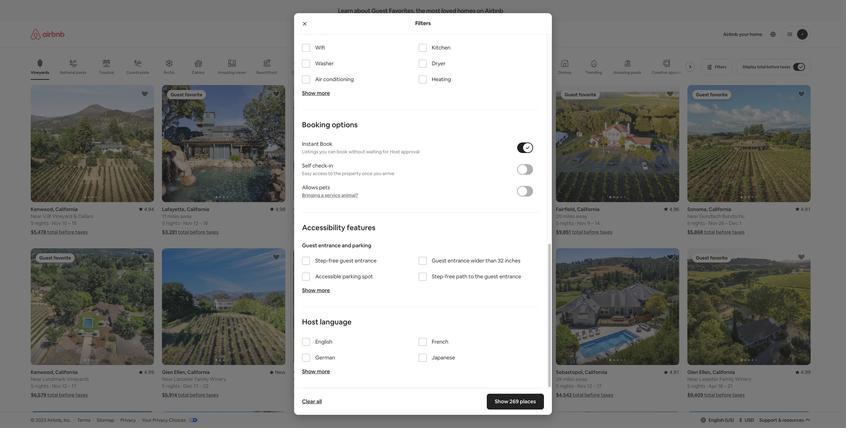 Task type: locate. For each thing, give the bounding box(es) containing it.
add to wishlist: sebastopol, california image
[[535, 417, 543, 425]]

1 family from the left
[[194, 377, 209, 383]]

0 horizontal spatial 4.91
[[669, 370, 679, 376]]

· down gundlach
[[706, 220, 707, 227]]

vineyards
[[31, 70, 49, 75], [66, 377, 89, 383]]

0 horizontal spatial glen
[[162, 370, 173, 376]]

guest
[[340, 258, 354, 265], [484, 274, 498, 281]]

away for fairfield,
[[576, 213, 587, 220]]

20
[[556, 213, 562, 220]]

away inside fairfield, california 20 miles away 5 nights · nov 9 – 14 $9,851 total before taxes
[[576, 213, 587, 220]]

show left map
[[405, 389, 417, 395]]

ellen, for apr
[[699, 370, 711, 376]]

you inside instant book listings you can book without waiting for host approval
[[319, 149, 327, 155]]

1 vertical spatial guest
[[484, 274, 498, 281]]

0 vertical spatial host
[[390, 149, 400, 155]]

4.96 out of 5 average rating image
[[533, 206, 548, 213]]

english
[[315, 339, 332, 346], [709, 418, 724, 424]]

host left 'language'
[[302, 318, 318, 327]]

kenwood, for vjb
[[31, 206, 54, 213]]

kenwood, for landmark
[[31, 370, 54, 376]]

the left most on the top right of the page
[[416, 7, 425, 14]]

pools
[[631, 70, 641, 75]]

2 more from the top
[[317, 288, 330, 295]]

2 vertical spatial more
[[317, 369, 330, 376]]

glen inside glen ellen, california near lasseter family winery 5 nights · apr 16 – 21 $9,409 total before taxes
[[687, 370, 698, 376]]

17 inside the glen ellen, california near lasseter family winery 5 nights · dec 17 – 22 $5,914 total before taxes
[[193, 384, 198, 390]]

1 horizontal spatial guest
[[371, 7, 388, 14]]

show more for host
[[302, 369, 330, 376]]

· inside "sonoma, california near buena vista winery 5 nights · nov 12 – 17 $2,077 total before taxes"
[[312, 220, 313, 227]]

nov inside lafayette, california 11 miles away 5 nights · nov 13 – 18 $3,281 total before taxes
[[183, 220, 192, 227]]

group containing national parks
[[31, 54, 697, 80]]

1 horizontal spatial free
[[445, 274, 455, 281]]

near up $5,914
[[162, 377, 173, 383]]

0 vertical spatial english
[[315, 339, 332, 346]]

1 vertical spatial more
[[317, 288, 330, 295]]

miles inside lafayette, california 11 miles away 5 nights · nov 13 – 18 $3,281 total before taxes
[[167, 213, 179, 220]]

free left path
[[445, 274, 455, 281]]

2 vertical spatial guest
[[432, 258, 447, 265]]

amazing views
[[218, 70, 246, 75]]

show more
[[302, 90, 330, 97], [302, 288, 330, 295], [302, 369, 330, 376]]

step- for step-free guest entrance
[[315, 258, 329, 265]]

0 horizontal spatial 10
[[62, 220, 67, 227]]

– inside "sonoma, california near buena vista winery 5 nights · nov 12 – 17 $2,077 total before taxes"
[[330, 220, 333, 227]]

kenwood, inside kenwood, california near landmark vineyards 5 nights · nov 12 – 17 $6,579 total before taxes
[[31, 370, 54, 376]]

nights inside the sebastopol, california 39 miles away 5 nights · nov 12 – 17 $4,542 total before taxes
[[560, 384, 574, 390]]

1 vertical spatial the
[[334, 171, 341, 177]]

1 horizontal spatial 4.99
[[801, 370, 811, 376]]

landmark
[[43, 377, 65, 383]]

parks
[[76, 70, 86, 75]]

you
[[319, 149, 327, 155], [374, 171, 381, 177]]

california right the sebastopol, on the bottom right of page
[[585, 370, 607, 376]]

1 kenwood, from the top
[[31, 206, 54, 213]]

14 inside fairfield, california 20 miles away 5 nights · nov 9 – 14 $9,851 total before taxes
[[595, 220, 600, 227]]

add to wishlist: kenwood, california image
[[141, 254, 149, 262]]

california up 16
[[712, 370, 735, 376]]

· inside kenwood, california near vjb vineyard & cellars 5 nights · nov 10 – 15 $5,478 total before taxes
[[50, 220, 51, 227]]

guest for guest entrance and parking
[[302, 243, 317, 250]]

12 for kenwood, california near landmark vineyards 5 nights · nov 12 – 17 $6,579 total before taxes
[[62, 384, 67, 390]]

show more button for accessibility
[[302, 288, 330, 295]]

near up $5,868
[[687, 213, 698, 220]]

english inside filters dialog
[[315, 339, 332, 346]]

0 vertical spatial guest
[[340, 258, 354, 265]]

miles for 20
[[563, 213, 574, 220]]

total right $5,914
[[178, 393, 189, 399]]

glen for glen ellen, california near lasseter family winery 5 nights · dec 17 – 22 $5,914 total before taxes
[[162, 370, 173, 376]]

2 kenwood, from the top
[[31, 370, 54, 376]]

$6,579
[[31, 393, 46, 399]]

1 horizontal spatial 14
[[595, 220, 600, 227]]

· inside fairfield, california 20 miles away 5 nights · nov 9 – 14 $9,851 total before taxes
[[575, 220, 576, 227]]

lakefront
[[407, 70, 426, 75]]

0 vertical spatial 4.98 out of 5 average rating image
[[270, 206, 285, 213]]

taxes inside the sebastopol, california 39 miles away 5 nights · nov 12 – 17 $4,542 total before taxes
[[601, 393, 613, 399]]

winery inside glen ellen, california near lasseter family winery 5 nights · apr 16 – 21 $9,409 total before taxes
[[735, 377, 751, 383]]

air
[[315, 76, 322, 83]]

show 269 places link
[[487, 395, 544, 410]]

glen inside the glen ellen, california near lasseter family winery 5 nights · dec 17 – 22 $5,914 total before taxes
[[162, 370, 173, 376]]

nights inside lafayette, california 11 miles away 5 nights · nov 13 – 18 $3,281 total before taxes
[[166, 220, 180, 227]]

national parks
[[60, 70, 86, 75]]

14 inside glen ellen, california near lasseter family winery 5 nights · nov 14 – 19 $8,406
[[325, 384, 329, 390]]

11
[[162, 213, 166, 220]]

profile element
[[487, 21, 811, 48]]

california inside the sebastopol, california 39 miles away 5 nights · nov 12 – 17 $4,542 total before taxes
[[585, 370, 607, 376]]

3 show more from the top
[[302, 369, 330, 376]]

filters
[[415, 20, 431, 27]]

step- up accessible
[[315, 258, 329, 265]]

show map button
[[399, 384, 442, 400]]

booking
[[302, 120, 330, 130]]

1 horizontal spatial host
[[390, 149, 400, 155]]

5 inside "sonoma, california near buena vista winery 5 nights · nov 12 – 17 $2,077 total before taxes"
[[293, 220, 296, 227]]

$4,542
[[556, 393, 572, 399]]

glen for glen ellen, california near lasseter family winery 5 nights · apr 16 – 21 $9,409 total before taxes
[[687, 370, 698, 376]]

before up "guest entrance and parking"
[[321, 229, 337, 236]]

1 vertical spatial you
[[374, 171, 381, 177]]

3 family from the left
[[719, 377, 734, 383]]

3 more from the top
[[317, 369, 330, 376]]

sitemap
[[97, 418, 114, 424]]

tropical
[[99, 70, 114, 75]]

2 horizontal spatial the
[[475, 274, 483, 281]]

0 horizontal spatial sonoma,
[[293, 206, 314, 213]]

you right once
[[374, 171, 381, 177]]

self
[[302, 163, 311, 170]]

total inside sonoma, california near gundlach bundschu 5 nights · nov 26 – dec 1 $5,868 total before taxes
[[704, 229, 715, 236]]

accessible parking spot
[[315, 274, 373, 281]]

show down german
[[302, 369, 316, 376]]

1 horizontal spatial ellen,
[[305, 370, 317, 376]]

california
[[55, 206, 78, 213], [187, 206, 209, 213], [577, 206, 599, 213], [315, 206, 337, 213], [709, 206, 731, 213], [55, 370, 78, 376], [187, 370, 210, 376], [585, 370, 607, 376], [318, 370, 341, 376], [712, 370, 735, 376]]

0 horizontal spatial &
[[73, 213, 77, 220]]

3 glen from the left
[[687, 370, 698, 376]]

4.91 for sonoma, california near gundlach bundschu 5 nights · nov 26 – dec 1 $5,868 total before taxes
[[801, 206, 811, 213]]

nights up $6,579
[[34, 384, 48, 390]]

22
[[203, 384, 208, 390]]

2 lasseter from the left
[[305, 377, 324, 383]]

english for english (us)
[[709, 418, 724, 424]]

before down 13
[[190, 229, 205, 236]]

nov down gundlach
[[708, 220, 717, 227]]

the left property
[[334, 171, 341, 177]]

total right the display
[[757, 64, 766, 70]]

kenwood,
[[31, 206, 54, 213], [31, 370, 54, 376]]

total right $6,579
[[47, 393, 58, 399]]

sonoma, inside "sonoma, california near buena vista winery 5 nights · nov 12 – 17 $2,077 total before taxes"
[[293, 206, 314, 213]]

step- for step-free path to the guest entrance
[[432, 274, 445, 281]]

near inside glen ellen, california near lasseter family winery 5 nights · nov 14 – 19 $8,406
[[293, 377, 304, 383]]

2 show more from the top
[[302, 288, 330, 295]]

anywhere button
[[362, 26, 399, 42]]

total down 'apr'
[[704, 393, 715, 399]]

– inside the sebastopol, california 39 miles away 5 nights · nov 12 – 17 $4,542 total before taxes
[[593, 384, 596, 390]]

2 horizontal spatial ellen,
[[699, 370, 711, 376]]

0 vertical spatial step-
[[315, 258, 329, 265]]

· left 22
[[181, 384, 182, 390]]

4.99 out of 5 average rating image
[[139, 370, 154, 376], [795, 370, 811, 376]]

your privacy choices link
[[142, 418, 197, 424]]

· down the sebastopol, on the bottom right of page
[[575, 384, 576, 390]]

1 horizontal spatial 4.99 out of 5 average rating image
[[795, 370, 811, 376]]

california up 22
[[187, 370, 210, 376]]

0 horizontal spatial 4.96
[[538, 206, 548, 213]]

vineyard
[[52, 213, 72, 220]]

nov down vineyard
[[52, 220, 61, 227]]

1 vertical spatial show more
[[302, 288, 330, 295]]

14 right 9
[[595, 220, 600, 227]]

show more down german
[[302, 369, 330, 376]]

1 lasseter from the left
[[174, 377, 193, 383]]

lasseter inside the glen ellen, california near lasseter family winery 5 nights · dec 17 – 22 $5,914 total before taxes
[[174, 377, 193, 383]]

0 vertical spatial you
[[319, 149, 327, 155]]

1 horizontal spatial guest
[[484, 274, 498, 281]]

resources
[[782, 418, 804, 424]]

show more button down accessible
[[302, 288, 330, 295]]

0 vertical spatial 4.91 out of 5 average rating image
[[795, 206, 811, 213]]

2 horizontal spatial guest
[[432, 258, 447, 265]]

before inside sonoma, california near gundlach bundschu 5 nights · nov 26 – dec 1 $5,868 total before taxes
[[716, 229, 731, 236]]

kenwood, california near vjb vineyard & cellars 5 nights · nov 10 – 15 $5,478 total before taxes
[[31, 206, 93, 236]]

show more button down german
[[302, 369, 330, 376]]

0 vertical spatial guest
[[371, 7, 388, 14]]

1 horizontal spatial 4.98
[[538, 370, 548, 376]]

2 horizontal spatial glen
[[687, 370, 698, 376]]

2 privacy from the left
[[153, 418, 168, 424]]

winery
[[333, 213, 349, 220], [210, 377, 226, 383], [341, 377, 357, 383], [735, 377, 751, 383]]

display total before taxes
[[743, 64, 790, 70]]

show more button for host
[[302, 369, 330, 376]]

english left (us)
[[709, 418, 724, 424]]

1 vertical spatial free
[[445, 274, 455, 281]]

1 horizontal spatial you
[[374, 171, 381, 177]]

family inside glen ellen, california near lasseter family winery 5 nights · apr 16 – 21 $9,409 total before taxes
[[719, 377, 734, 383]]

the for learn
[[416, 7, 425, 14]]

before down landmark
[[59, 393, 74, 399]]

nov left 13
[[183, 220, 192, 227]]

1 vertical spatial 4.98 out of 5 average rating image
[[533, 370, 548, 376]]

to right path
[[469, 274, 474, 281]]

None search field
[[362, 26, 479, 42]]

before down 22
[[190, 393, 205, 399]]

17 for sebastopol, california 39 miles away 5 nights · nov 12 – 17 $4,542 total before taxes
[[597, 384, 601, 390]]

3 ellen, from the left
[[699, 370, 711, 376]]

glen right new
[[293, 370, 304, 376]]

sonoma,
[[293, 206, 314, 213], [687, 206, 708, 213]]

1 vertical spatial vineyards
[[66, 377, 89, 383]]

california up landmark
[[55, 370, 78, 376]]

add to wishlist: sonoma, california image
[[141, 417, 149, 425]]

1 glen from the left
[[162, 370, 173, 376]]

sonoma, up buena
[[293, 206, 314, 213]]

more down german
[[317, 369, 330, 376]]

0 vertical spatial 4.91
[[801, 206, 811, 213]]

0 horizontal spatial 14
[[325, 384, 329, 390]]

1 vertical spatial kenwood,
[[31, 370, 54, 376]]

guest
[[371, 7, 388, 14], [302, 243, 317, 250], [432, 258, 447, 265]]

0 horizontal spatial to
[[328, 171, 333, 177]]

allows
[[302, 184, 318, 191]]

total right $3,281
[[178, 229, 189, 236]]

sonoma, for buena
[[293, 206, 314, 213]]

wifi
[[315, 44, 325, 51]]

accessibility features
[[302, 223, 375, 233]]

can
[[328, 149, 336, 155]]

california up vineyard
[[55, 206, 78, 213]]

buena
[[305, 213, 319, 220]]

domes
[[558, 70, 571, 75]]

away down the sebastopol, on the bottom right of page
[[575, 377, 587, 383]]

1 horizontal spatial 12
[[325, 220, 329, 227]]

sonoma, for gundlach
[[687, 206, 708, 213]]

1 horizontal spatial sonoma,
[[687, 206, 708, 213]]

kenwood, inside kenwood, california near vjb vineyard & cellars 5 nights · nov 10 – 15 $5,478 total before taxes
[[31, 206, 54, 213]]

guest down than
[[484, 274, 498, 281]]

12 inside kenwood, california near landmark vineyards 5 nights · nov 12 – 17 $6,579 total before taxes
[[62, 384, 67, 390]]

before inside kenwood, california near landmark vineyards 5 nights · nov 12 – 17 $6,579 total before taxes
[[59, 393, 74, 399]]

nights up $5,868
[[691, 220, 705, 227]]

0 horizontal spatial 4.99
[[144, 370, 154, 376]]

nights inside kenwood, california near landmark vineyards 5 nights · nov 12 – 17 $6,579 total before taxes
[[34, 384, 48, 390]]

california for 1
[[709, 206, 731, 213]]

1 vertical spatial step-
[[432, 274, 445, 281]]

vineyards inside kenwood, california near landmark vineyards 5 nights · nov 12 – 17 $6,579 total before taxes
[[66, 377, 89, 383]]

away inside the sebastopol, california 39 miles away 5 nights · nov 12 – 17 $4,542 total before taxes
[[575, 377, 587, 383]]

creative spaces
[[652, 70, 681, 75]]

california inside lafayette, california 11 miles away 5 nights · nov 13 – 18 $3,281 total before taxes
[[187, 206, 209, 213]]

add to wishlist: lafayette, california image
[[272, 90, 280, 98]]

before right $4,542
[[584, 393, 600, 399]]

nov up $8,406 button
[[314, 384, 323, 390]]

1 horizontal spatial privacy
[[153, 418, 168, 424]]

lasseter inside glen ellen, california near lasseter family winery 5 nights · nov 14 – 19 $8,406
[[305, 377, 324, 383]]

1 vertical spatial host
[[302, 318, 318, 327]]

4.96 out of 5 average rating image
[[664, 206, 679, 213]]

2 vertical spatial show more button
[[302, 369, 330, 376]]

0 horizontal spatial 4.91 out of 5 average rating image
[[664, 370, 679, 376]]

inches
[[505, 258, 520, 265]]

2 ellen, from the left
[[305, 370, 317, 376]]

0 vertical spatial free
[[329, 258, 339, 265]]

2 horizontal spatial lasseter
[[699, 377, 718, 383]]

add to wishlist: kenwood, california image
[[141, 90, 149, 98]]

4.91 for sebastopol, california 39 miles away 5 nights · nov 12 – 17 $4,542 total before taxes
[[669, 370, 679, 376]]

1 horizontal spatial add to wishlist: sonoma, california image
[[797, 90, 805, 98]]

dec left 22
[[183, 384, 192, 390]]

before down 9
[[583, 229, 599, 236]]

4.91 out of 5 average rating image
[[795, 206, 811, 213], [664, 370, 679, 376]]

nights up $9,851
[[560, 220, 574, 227]]

most
[[426, 7, 440, 14]]

entrance left and
[[318, 243, 341, 250]]

miles down the sebastopol, on the bottom right of page
[[563, 377, 574, 383]]

0 vertical spatial 15
[[72, 220, 76, 227]]

bringing
[[302, 193, 320, 199]]

total right $5,478
[[47, 229, 58, 236]]

nights
[[34, 220, 48, 227], [166, 220, 180, 227], [560, 220, 574, 227], [297, 220, 311, 227], [691, 220, 705, 227], [34, 384, 48, 390], [166, 384, 180, 390], [428, 384, 442, 390], [560, 384, 574, 390], [297, 384, 311, 390], [691, 384, 705, 390]]

· left 'apr'
[[706, 384, 707, 390]]

1 vertical spatial 4.91 out of 5 average rating image
[[664, 370, 679, 376]]

1 horizontal spatial &
[[778, 418, 782, 424]]

nights up the $8,406
[[297, 384, 311, 390]]

california down german
[[318, 370, 341, 376]]

show down air in the left of the page
[[302, 90, 316, 97]]

glen inside glen ellen, california near lasseter family winery 5 nights · nov 14 – 19 $8,406
[[293, 370, 304, 376]]

away for sebastopol,
[[575, 377, 587, 383]]

before down vineyard
[[59, 229, 74, 236]]

vineyards right landmark
[[66, 377, 89, 383]]

before down 26
[[716, 229, 731, 236]]

add to wishlist: fairfield, california image
[[666, 90, 674, 98]]

14 left '19'
[[325, 384, 329, 390]]

1 horizontal spatial dec
[[446, 384, 455, 390]]

12 inside the sebastopol, california 39 miles away 5 nights · nov 12 – 17 $4,542 total before taxes
[[587, 384, 592, 390]]

0 horizontal spatial lasseter
[[174, 377, 193, 383]]

1 vertical spatial 4.91
[[669, 370, 679, 376]]

features
[[347, 223, 375, 233]]

1 vertical spatial 14
[[325, 384, 329, 390]]

ellen, inside glen ellen, california near lasseter family winery 5 nights · nov 14 – 19 $8,406
[[305, 370, 317, 376]]

away up 9
[[576, 213, 587, 220]]

1
[[739, 220, 741, 227]]

nov down landmark
[[52, 384, 61, 390]]

more down air in the left of the page
[[317, 90, 330, 97]]

0 vertical spatial 4.98
[[275, 206, 285, 213]]

0 vertical spatial kenwood,
[[31, 206, 54, 213]]

away inside lafayette, california 11 miles away 5 nights · nov 13 – 18 $3,281 total before taxes
[[180, 213, 192, 220]]

0 vertical spatial add to wishlist: sonoma, california image
[[797, 90, 805, 98]]

1 horizontal spatial 4.91 out of 5 average rating image
[[795, 206, 811, 213]]

miles inside the sebastopol, california 39 miles away 5 nights · nov 12 – 17 $4,542 total before taxes
[[563, 377, 574, 383]]

california for $6,579
[[55, 370, 78, 376]]

17 inside "sonoma, california near buena vista winery 5 nights · nov 12 – 17 $2,077 total before taxes"
[[334, 220, 339, 227]]

1 4.99 out of 5 average rating image from the left
[[139, 370, 154, 376]]

0 horizontal spatial privacy
[[121, 418, 136, 424]]

family inside glen ellen, california near lasseter family winery 5 nights · nov 14 – 19 $8,406
[[326, 377, 340, 383]]

1 4.99 from the left
[[144, 370, 154, 376]]

instant
[[302, 141, 319, 148]]

· inside the glen ellen, california near lasseter family winery 5 nights · dec 17 – 22 $5,914 total before taxes
[[181, 384, 182, 390]]

beachfront
[[256, 70, 277, 75]]

19
[[334, 384, 339, 390]]

1 vertical spatial add to wishlist: sonoma, california image
[[403, 417, 411, 425]]

near left vjb
[[31, 213, 41, 220]]

miles down fairfield,
[[563, 213, 574, 220]]

miles down lafayette, on the left top of the page
[[167, 213, 179, 220]]

cabins
[[192, 70, 204, 75]]

0 horizontal spatial free
[[329, 258, 339, 265]]

1 ellen, from the left
[[174, 370, 186, 376]]

lasseter inside glen ellen, california near lasseter family winery 5 nights · apr 16 – 21 $9,409 total before taxes
[[699, 377, 718, 383]]

clear all
[[302, 399, 322, 406]]

near left buena
[[293, 213, 304, 220]]

glen up $5,914
[[162, 370, 173, 376]]

0 horizontal spatial 15
[[72, 220, 76, 227]]

show more down air in the left of the page
[[302, 90, 330, 97]]

california for –
[[55, 206, 78, 213]]

0 horizontal spatial host
[[302, 318, 318, 327]]

0 horizontal spatial step-
[[315, 258, 329, 265]]

· right map
[[443, 384, 445, 390]]

nights up $9,409
[[691, 384, 705, 390]]

family for 21
[[719, 377, 734, 383]]

– inside the glen ellen, california near lasseter family winery 5 nights · dec 17 – 22 $5,914 total before taxes
[[199, 384, 202, 390]]

3 lasseter from the left
[[699, 377, 718, 383]]

1 horizontal spatial vineyards
[[66, 377, 89, 383]]

show more button down air in the left of the page
[[302, 90, 330, 97]]

wider
[[471, 258, 484, 265]]

0 horizontal spatial amazing
[[218, 70, 234, 75]]

2 vertical spatial the
[[475, 274, 483, 281]]

nights inside "sonoma, california near buena vista winery 5 nights · nov 12 – 17 $2,077 total before taxes"
[[297, 220, 311, 227]]

glen for glen ellen, california near lasseter family winery 5 nights · nov 14 – 19 $8,406
[[293, 370, 304, 376]]

2 show more button from the top
[[302, 288, 330, 295]]

nights inside sonoma, california near gundlach bundschu 5 nights · nov 26 – dec 1 $5,868 total before taxes
[[691, 220, 705, 227]]

you down book
[[319, 149, 327, 155]]

away down lafayette, on the left top of the page
[[180, 213, 192, 220]]

parking
[[352, 243, 371, 250], [342, 274, 361, 281]]

add to wishlist: glen ellen, california image
[[272, 254, 280, 262]]

step- left path
[[432, 274, 445, 281]]

host right for
[[390, 149, 400, 155]]

1 horizontal spatial glen
[[293, 370, 304, 376]]

1 vertical spatial 15
[[466, 384, 471, 390]]

guest for guest entrance wider than 32 inches
[[432, 258, 447, 265]]

2 glen from the left
[[293, 370, 304, 376]]

0 horizontal spatial you
[[319, 149, 327, 155]]

1 privacy from the left
[[121, 418, 136, 424]]

4.94 out of 5 average rating image
[[139, 206, 154, 213]]

miles for 11
[[167, 213, 179, 220]]

add to wishlist: sonoma, california image
[[797, 90, 805, 98], [403, 417, 411, 425]]

ellen, up $5,914
[[174, 370, 186, 376]]

& right support
[[778, 418, 782, 424]]

2 horizontal spatial family
[[719, 377, 734, 383]]

lasseter up 'apr'
[[699, 377, 718, 383]]

any week
[[404, 31, 425, 37]]

4.98 out of 5 average rating image
[[270, 206, 285, 213], [533, 370, 548, 376]]

2 4.99 from the left
[[801, 370, 811, 376]]

homes
[[457, 7, 476, 14]]

269
[[510, 399, 519, 406]]

2 family from the left
[[326, 377, 340, 383]]

39
[[556, 377, 562, 383]]

more for accessibility
[[317, 288, 330, 295]]

family up '19'
[[326, 377, 340, 383]]

1 horizontal spatial amazing
[[613, 70, 630, 75]]

– inside glen ellen, california near lasseter family winery 5 nights · apr 16 – 21 $9,409 total before taxes
[[724, 384, 726, 390]]

sebastopol, california 39 miles away 5 nights · nov 12 – 17 $4,542 total before taxes
[[556, 370, 613, 399]]

1 sonoma, from the left
[[293, 206, 314, 213]]

for
[[383, 149, 389, 155]]

2 vertical spatial show more
[[302, 369, 330, 376]]

4.91
[[801, 206, 811, 213], [669, 370, 679, 376]]

before down 16
[[716, 393, 731, 399]]

2 horizontal spatial dec
[[729, 220, 738, 227]]

12 inside "sonoma, california near buena vista winery 5 nights · nov 12 – 17 $2,077 total before taxes"
[[325, 220, 329, 227]]

none search field containing anywhere
[[362, 26, 479, 42]]

nights up $5,914
[[166, 384, 180, 390]]

3 show more button from the top
[[302, 369, 330, 376]]

book
[[337, 149, 348, 155]]

· left privacy link
[[117, 418, 118, 424]]

& left cellars
[[73, 213, 77, 220]]

0 horizontal spatial 12
[[62, 384, 67, 390]]

booking options
[[302, 120, 358, 130]]

sonoma, inside sonoma, california near gundlach bundschu 5 nights · nov 26 – dec 1 $5,868 total before taxes
[[687, 206, 708, 213]]

2 sonoma, from the left
[[687, 206, 708, 213]]

group
[[31, 54, 697, 80], [31, 85, 154, 202], [162, 85, 285, 202], [293, 85, 417, 202], [425, 85, 671, 202], [556, 85, 803, 202], [687, 85, 846, 202], [31, 249, 154, 366], [162, 249, 285, 366], [293, 249, 417, 366], [425, 249, 548, 366], [556, 249, 679, 366], [687, 249, 811, 366], [31, 412, 154, 429], [162, 412, 285, 429], [293, 412, 417, 429], [425, 412, 548, 429], [556, 412, 679, 429], [687, 412, 811, 429]]

1 horizontal spatial 4.98 out of 5 average rating image
[[533, 370, 548, 376]]

spot
[[362, 274, 373, 281]]

california inside sonoma, california near gundlach bundschu 5 nights · nov 26 – dec 1 $5,868 total before taxes
[[709, 206, 731, 213]]

· left add to wishlist: sonoma, california image
[[138, 418, 139, 424]]

nights down vjb
[[34, 220, 48, 227]]

0 vertical spatial show more button
[[302, 90, 330, 97]]

step-free guest entrance
[[315, 258, 377, 265]]

0 horizontal spatial ellen,
[[174, 370, 186, 376]]

amazing left views
[[218, 70, 234, 75]]

vjb
[[43, 213, 51, 220]]

total inside kenwood, california near landmark vineyards 5 nights · nov 12 – 17 $6,579 total before taxes
[[47, 393, 58, 399]]

lasseter up $5,914
[[174, 377, 193, 383]]

winery inside glen ellen, california near lasseter family winery 5 nights · nov 14 – 19 $8,406
[[341, 377, 357, 383]]

0 horizontal spatial 4.98 out of 5 average rating image
[[270, 206, 285, 213]]

lasseter for dec
[[174, 377, 193, 383]]

privacy left add to wishlist: sonoma, california image
[[121, 418, 136, 424]]

kenwood, up landmark
[[31, 370, 54, 376]]

nov left 9
[[577, 220, 586, 227]]

away for lafayette,
[[180, 213, 192, 220]]

family inside the glen ellen, california near lasseter family winery 5 nights · dec 17 – 22 $5,914 total before taxes
[[194, 377, 209, 383]]

display
[[743, 64, 756, 70]]

more down accessible
[[317, 288, 330, 295]]

4.98
[[275, 206, 285, 213], [538, 370, 548, 376]]

week
[[413, 31, 425, 37]]

total right $9,851
[[572, 229, 582, 236]]

12
[[325, 220, 329, 227], [62, 384, 67, 390], [587, 384, 592, 390]]

nov down buena
[[314, 220, 323, 227]]

amazing for amazing pools
[[613, 70, 630, 75]]

2 4.99 out of 5 average rating image from the left
[[795, 370, 811, 376]]

1 vertical spatial to
[[469, 274, 474, 281]]

ellen, for nov
[[305, 370, 317, 376]]

the for step-
[[475, 274, 483, 281]]

parking right and
[[352, 243, 371, 250]]

total inside lafayette, california 11 miles away 5 nights · nov 13 – 18 $3,281 total before taxes
[[178, 229, 189, 236]]

0 horizontal spatial english
[[315, 339, 332, 346]]

$ usd
[[739, 418, 754, 424]]

· inside sonoma, california near gundlach bundschu 5 nights · nov 26 – dec 1 $5,868 total before taxes
[[706, 220, 707, 227]]

17 inside the sebastopol, california 39 miles away 5 nights · nov 12 – 17 $4,542 total before taxes
[[597, 384, 601, 390]]

add to wishlist: glen ellen, california image
[[797, 254, 805, 262]]

1 horizontal spatial family
[[326, 377, 340, 383]]

2 horizontal spatial 12
[[587, 384, 592, 390]]

options
[[332, 120, 358, 130]]

1 vertical spatial english
[[709, 418, 724, 424]]

1 show more from the top
[[302, 90, 330, 97]]

0 horizontal spatial the
[[334, 171, 341, 177]]

4.94
[[144, 206, 154, 213]]

california up gundlach
[[709, 206, 731, 213]]

1 horizontal spatial 15
[[466, 384, 471, 390]]

show 269 places
[[495, 399, 536, 406]]

· right 'inc.' on the left bottom of page
[[74, 418, 75, 424]]

terms link
[[77, 418, 90, 424]]

0 horizontal spatial dec
[[183, 384, 192, 390]]

host language
[[302, 318, 352, 327]]

near up $9,409
[[687, 377, 698, 383]]



Task type: vqa. For each thing, say whether or not it's contained in the screenshot.


Task type: describe. For each thing, give the bounding box(es) containing it.
– inside lafayette, california 11 miles away 5 nights · nov 13 – 18 $3,281 total before taxes
[[199, 220, 202, 227]]

waiting
[[366, 149, 382, 155]]

nights inside the glen ellen, california near lasseter family winery 5 nights · dec 17 – 22 $5,914 total before taxes
[[166, 384, 180, 390]]

show inside show 269 places link
[[495, 399, 508, 406]]

family for 19
[[326, 377, 340, 383]]

taxes inside "sonoma, california near buena vista winery 5 nights · nov 12 – 17 $2,077 total before taxes"
[[338, 229, 350, 236]]

entrance up path
[[448, 258, 470, 265]]

california for $3,281
[[187, 206, 209, 213]]

0 horizontal spatial guest
[[340, 258, 354, 265]]

5 inside glen ellen, california near lasseter family winery 5 nights · apr 16 – 21 $9,409 total before taxes
[[687, 384, 690, 390]]

– inside fairfield, california 20 miles away 5 nights · nov 9 – 14 $9,851 total before taxes
[[591, 220, 594, 227]]

©
[[31, 418, 35, 424]]

near inside sonoma, california near gundlach bundschu 5 nights · nov 26 – dec 1 $5,868 total before taxes
[[687, 213, 698, 220]]

guests
[[446, 31, 460, 37]]

5 inside lafayette, california 11 miles away 5 nights · nov 13 – 18 $3,281 total before taxes
[[162, 220, 165, 227]]

add to wishlist: sebastopol, california image
[[666, 254, 674, 262]]

guest inside learn about guest favorites, the most loved homes on airbnb link
[[371, 7, 388, 14]]

new
[[275, 370, 285, 376]]

21
[[727, 384, 732, 390]]

nights inside kenwood, california near vjb vineyard & cellars 5 nights · nov 10 – 15 $5,478 total before taxes
[[34, 220, 48, 227]]

26
[[718, 220, 724, 227]]

more for host
[[317, 369, 330, 376]]

conditioning
[[323, 76, 354, 83]]

and
[[342, 243, 351, 250]]

sonoma, california near gundlach bundschu 5 nights · nov 26 – dec 1 $5,868 total before taxes
[[687, 206, 744, 236]]

lasseter for nov
[[305, 377, 324, 383]]

loved
[[441, 7, 456, 14]]

add
[[436, 31, 445, 37]]

4.99 for glen ellen, california near lasseter family winery 5 nights · apr 16 – 21 $9,409 total before taxes
[[801, 370, 811, 376]]

on
[[477, 7, 484, 14]]

ellen, for dec
[[174, 370, 186, 376]]

add guests
[[436, 31, 460, 37]]

5 inside sonoma, california near gundlach bundschu 5 nights · nov 26 – dec 1 $5,868 total before taxes
[[687, 220, 690, 227]]

support & resources
[[759, 418, 804, 424]]

– inside kenwood, california near vjb vineyard & cellars 5 nights · nov 10 – 15 $5,478 total before taxes
[[68, 220, 70, 227]]

entrance down inches
[[499, 274, 521, 281]]

0 horizontal spatial add to wishlist: sonoma, california image
[[403, 417, 411, 425]]

· inside the sebastopol, california 39 miles away 5 nights · nov 12 – 17 $4,542 total before taxes
[[575, 384, 576, 390]]

check-
[[312, 163, 329, 170]]

5 inside the glen ellen, california near lasseter family winery 5 nights · dec 17 – 22 $5,914 total before taxes
[[162, 384, 165, 390]]

17 for glen ellen, california near lasseter family winery 5 nights · dec 17 – 22 $5,914 total before taxes
[[193, 384, 198, 390]]

inc.
[[64, 418, 71, 424]]

14 for –
[[595, 220, 600, 227]]

glen ellen, california near lasseter family winery 5 nights · dec 17 – 22 $5,914 total before taxes
[[162, 370, 226, 399]]

without
[[349, 149, 365, 155]]

0 horizontal spatial vineyards
[[31, 70, 49, 75]]

taxes inside kenwood, california near vjb vineyard & cellars 5 nights · nov 10 – 15 $5,478 total before taxes
[[75, 229, 87, 236]]

add guests button
[[430, 26, 479, 42]]

once
[[362, 171, 373, 177]]

$2,077
[[293, 229, 309, 236]]

airbnb,
[[47, 418, 63, 424]]

show map
[[405, 389, 428, 395]]

air conditioning
[[315, 76, 354, 83]]

california inside glen ellen, california near lasseter family winery 5 nights · apr 16 – 21 $9,409 total before taxes
[[712, 370, 735, 376]]

add to wishlist: fairfax, california image
[[797, 417, 805, 425]]

free for path
[[445, 274, 455, 281]]

– inside sonoma, california near gundlach bundschu 5 nights · nov 26 – dec 1 $5,868 total before taxes
[[725, 220, 728, 227]]

5 inside glen ellen, california near lasseter family winery 5 nights · nov 14 – 19 $8,406
[[293, 384, 296, 390]]

$3,281
[[162, 229, 177, 236]]

taxes inside the glen ellen, california near lasseter family winery 5 nights · dec 17 – 22 $5,914 total before taxes
[[206, 393, 218, 399]]

nov inside kenwood, california near vjb vineyard & cellars 5 nights · nov 10 – 15 $5,478 total before taxes
[[52, 220, 61, 227]]

before inside fairfield, california 20 miles away 5 nights · nov 9 – 14 $9,851 total before taxes
[[583, 229, 599, 236]]

1 horizontal spatial to
[[469, 274, 474, 281]]

32
[[498, 258, 504, 265]]

1 4.96 from the left
[[538, 206, 548, 213]]

nov inside kenwood, california near landmark vineyards 5 nights · nov 12 – 17 $6,579 total before taxes
[[52, 384, 61, 390]]

you inside self check-in easy access to the property once you arrive
[[374, 171, 381, 177]]

before inside kenwood, california near vjb vineyard & cellars 5 nights · nov 10 – 15 $5,478 total before taxes
[[59, 229, 74, 236]]

& inside kenwood, california near vjb vineyard & cellars 5 nights · nov 10 – 15 $5,478 total before taxes
[[73, 213, 77, 220]]

4.99 out of 5 average rating image for kenwood, california near landmark vineyards 5 nights · nov 12 – 17 $6,579 total before taxes
[[139, 370, 154, 376]]

nights inside glen ellen, california near lasseter family winery 5 nights · apr 16 – 21 $9,409 total before taxes
[[691, 384, 705, 390]]

entrance up spot
[[355, 258, 377, 265]]

taxes inside lafayette, california 11 miles away 5 nights · nov 13 – 18 $3,281 total before taxes
[[206, 229, 218, 236]]

learn about guest favorites, the most loved homes on airbnb
[[338, 7, 503, 14]]

path
[[456, 274, 467, 281]]

arrive
[[382, 171, 394, 177]]

before inside the glen ellen, california near lasseter family winery 5 nights · dec 17 – 22 $5,914 total before taxes
[[190, 393, 205, 399]]

privacy inside your privacy choices link
[[153, 418, 168, 424]]

california inside the glen ellen, california near lasseter family winery 5 nights · dec 17 – 22 $5,914 total before taxes
[[187, 370, 210, 376]]

near inside "sonoma, california near buena vista winery 5 nights · nov 12 – 17 $2,077 total before taxes"
[[293, 213, 304, 220]]

· inside lafayette, california 11 miles away 5 nights · nov 13 – 18 $3,281 total before taxes
[[181, 220, 182, 227]]

in
[[329, 163, 333, 170]]

learn
[[338, 7, 353, 14]]

sebastopol,
[[556, 370, 584, 376]]

nov inside sonoma, california near gundlach bundschu 5 nights · nov 26 – dec 1 $5,868 total before taxes
[[708, 220, 717, 227]]

dec inside the glen ellen, california near lasseter family winery 5 nights · dec 17 – 22 $5,914 total before taxes
[[183, 384, 192, 390]]

winery for glen ellen, california near lasseter family winery 5 nights · nov 14 – 19 $8,406
[[341, 377, 357, 383]]

before right the display
[[767, 64, 779, 70]]

dec inside sonoma, california near gundlach bundschu 5 nights · nov 26 – dec 1 $5,868 total before taxes
[[729, 220, 738, 227]]

before inside lafayette, california 11 miles away 5 nights · nov 13 – 18 $3,281 total before taxes
[[190, 229, 205, 236]]

views
[[235, 70, 246, 75]]

service
[[325, 193, 340, 199]]

language
[[320, 318, 352, 327]]

2 4.96 from the left
[[669, 206, 679, 213]]

vista
[[320, 213, 332, 220]]

california inside glen ellen, california near lasseter family winery 5 nights · nov 14 – 19 $8,406
[[318, 370, 341, 376]]

0 horizontal spatial 4.98
[[275, 206, 285, 213]]

· right terms link
[[93, 418, 94, 424]]

1 vertical spatial parking
[[342, 274, 361, 281]]

english (us) button
[[701, 418, 734, 424]]

trending
[[585, 70, 602, 75]]

4.91 out of 5 average rating image for sebastopol, california 39 miles away 5 nights · nov 12 – 17 $4,542 total before taxes
[[664, 370, 679, 376]]

before inside "sonoma, california near buena vista winery 5 nights · nov 12 – 17 $2,077 total before taxes"
[[321, 229, 337, 236]]

book
[[320, 141, 332, 148]]

spaces
[[668, 70, 681, 75]]

to inside self check-in easy access to the property once you arrive
[[328, 171, 333, 177]]

english for english
[[315, 339, 332, 346]]

nights inside glen ellen, california near lasseter family winery 5 nights · nov 14 – 19 $8,406
[[297, 384, 311, 390]]

clear
[[302, 399, 315, 406]]

(us)
[[725, 418, 734, 424]]

host inside instant book listings you can book without waiting for host approval
[[390, 149, 400, 155]]

california for $9,851
[[577, 206, 599, 213]]

nov inside the sebastopol, california 39 miles away 5 nights · nov 12 – 17 $4,542 total before taxes
[[577, 384, 586, 390]]

lafayette, california 11 miles away 5 nights · nov 13 – 18 $3,281 total before taxes
[[162, 206, 218, 236]]

13
[[193, 220, 198, 227]]

5 inside fairfield, california 20 miles away 5 nights · nov 9 – 14 $9,851 total before taxes
[[556, 220, 559, 227]]

choices
[[169, 418, 186, 424]]

the inside self check-in easy access to the property once you arrive
[[334, 171, 341, 177]]

glen ellen, california near lasseter family winery 5 nights · nov 14 – 19 $8,406
[[293, 370, 357, 399]]

before inside glen ellen, california near lasseter family winery 5 nights · apr 16 – 21 $9,409 total before taxes
[[716, 393, 731, 399]]

before inside the sebastopol, california 39 miles away 5 nights · nov 12 – 17 $4,542 total before taxes
[[584, 393, 600, 399]]

new place to stay image
[[270, 370, 285, 376]]

allows pets bringing a service animal?
[[302, 184, 358, 199]]

near inside kenwood, california near vjb vineyard & cellars 5 nights · nov 10 – 15 $5,478 total before taxes
[[31, 213, 41, 220]]

$5,868
[[687, 229, 703, 236]]

12 for sebastopol, california 39 miles away 5 nights · nov 12 – 17 $4,542 total before taxes
[[587, 384, 592, 390]]

5 inside the sebastopol, california 39 miles away 5 nights · nov 12 – 17 $4,542 total before taxes
[[556, 384, 559, 390]]

15 inside kenwood, california near vjb vineyard & cellars 5 nights · nov 10 – 15 $5,478 total before taxes
[[72, 220, 76, 227]]

german
[[315, 355, 335, 362]]

1 more from the top
[[317, 90, 330, 97]]

0 vertical spatial parking
[[352, 243, 371, 250]]

total inside "sonoma, california near buena vista winery 5 nights · nov 12 – 17 $2,077 total before taxes"
[[310, 229, 320, 236]]

1 show more button from the top
[[302, 90, 330, 97]]

taxes inside kenwood, california near landmark vineyards 5 nights · nov 12 – 17 $6,579 total before taxes
[[75, 393, 88, 399]]

$5,478
[[31, 229, 46, 236]]

near inside glen ellen, california near lasseter family winery 5 nights · apr 16 – 21 $9,409 total before taxes
[[687, 377, 698, 383]]

1 vertical spatial 4.98
[[538, 370, 548, 376]]

dryer
[[432, 60, 445, 67]]

lasseter for apr
[[699, 377, 718, 383]]

– inside glen ellen, california near lasseter family winery 5 nights · nov 14 – 19 $8,406
[[331, 384, 333, 390]]

miles for 39
[[563, 377, 574, 383]]

omg!
[[292, 70, 302, 75]]

japanese
[[432, 355, 455, 362]]

washer
[[315, 60, 334, 67]]

property
[[342, 171, 361, 177]]

any week button
[[398, 26, 431, 42]]

taxes inside sonoma, california near gundlach bundschu 5 nights · nov 26 – dec 1 $5,868 total before taxes
[[732, 229, 744, 236]]

heating
[[432, 76, 451, 83]]

places
[[520, 399, 536, 406]]

animal?
[[341, 193, 358, 199]]

glen ellen, california near lasseter family winery 5 nights · apr 16 – 21 $9,409 total before taxes
[[687, 370, 751, 399]]

lafayette,
[[162, 206, 186, 213]]

5 inside kenwood, california near vjb vineyard & cellars 5 nights · nov 10 – 15 $5,478 total before taxes
[[31, 220, 33, 227]]

self check-in easy access to the property once you arrive
[[302, 163, 394, 177]]

near inside the glen ellen, california near lasseter family winery 5 nights · dec 17 – 22 $5,914 total before taxes
[[162, 377, 173, 383]]

creative
[[652, 70, 668, 75]]

learn about guest favorites, the most loved homes on airbnb link
[[335, 4, 506, 17]]

winery inside "sonoma, california near buena vista winery 5 nights · nov 12 – 17 $2,077 total before taxes"
[[333, 213, 349, 220]]

1 horizontal spatial 10
[[456, 384, 461, 390]]

national
[[60, 70, 75, 75]]

4.99 out of 5 average rating image for glen ellen, california near lasseter family winery 5 nights · apr 16 – 21 $9,409 total before taxes
[[795, 370, 811, 376]]

free for guest
[[329, 258, 339, 265]]

4.99 for kenwood, california near landmark vineyards 5 nights · nov 12 – 17 $6,579 total before taxes
[[144, 370, 154, 376]]

than
[[486, 258, 497, 265]]

show more for accessibility
[[302, 288, 330, 295]]

kenwood, california near landmark vineyards 5 nights · nov 12 – 17 $6,579 total before taxes
[[31, 370, 89, 399]]

fairfield,
[[556, 206, 576, 213]]

nov inside "sonoma, california near buena vista winery 5 nights · nov 12 – 17 $2,077 total before taxes"
[[314, 220, 323, 227]]

about
[[354, 7, 370, 14]]

filters dialog
[[294, 0, 552, 416]]

total inside fairfield, california 20 miles away 5 nights · nov 9 – 14 $9,851 total before taxes
[[572, 229, 582, 236]]

total inside kenwood, california near vjb vineyard & cellars 5 nights · nov 10 – 15 $5,478 total before taxes
[[47, 229, 58, 236]]

winery for glen ellen, california near lasseter family winery 5 nights · dec 17 – 22 $5,914 total before taxes
[[210, 377, 226, 383]]

california for $4,542
[[585, 370, 607, 376]]

your
[[142, 418, 152, 424]]

bundschu
[[722, 213, 744, 220]]

nights inside fairfield, california 20 miles away 5 nights · nov 9 – 14 $9,851 total before taxes
[[560, 220, 574, 227]]

taxes inside fairfield, california 20 miles away 5 nights · nov 9 – 14 $9,851 total before taxes
[[600, 229, 612, 236]]

support
[[759, 418, 777, 424]]

2023
[[36, 418, 46, 424]]

· inside glen ellen, california near lasseter family winery 5 nights · nov 14 – 19 $8,406
[[312, 384, 313, 390]]

– inside kenwood, california near landmark vineyards 5 nights · nov 12 – 17 $6,579 total before taxes
[[68, 384, 70, 390]]

near inside kenwood, california near landmark vineyards 5 nights · nov 12 – 17 $6,579 total before taxes
[[31, 377, 41, 383]]

nights right map
[[428, 384, 442, 390]]

amazing for amazing views
[[218, 70, 234, 75]]

1 vertical spatial &
[[778, 418, 782, 424]]

17 for kenwood, california near landmark vineyards 5 nights · nov 12 – 17 $6,579 total before taxes
[[71, 384, 76, 390]]

terms
[[77, 418, 90, 424]]

nov inside glen ellen, california near lasseter family winery 5 nights · nov 14 – 19 $8,406
[[314, 384, 323, 390]]

$5,914
[[162, 393, 177, 399]]

5 nights · dec 10 – 15
[[425, 384, 471, 390]]

10 inside kenwood, california near vjb vineyard & cellars 5 nights · nov 10 – 15 $5,478 total before taxes
[[62, 220, 67, 227]]

sonoma, california near buena vista winery 5 nights · nov 12 – 17 $2,077 total before taxes
[[293, 206, 350, 236]]

arctic
[[163, 70, 175, 75]]

support & resources button
[[759, 418, 811, 424]]

5 inside kenwood, california near landmark vineyards 5 nights · nov 12 – 17 $6,579 total before taxes
[[31, 384, 33, 390]]

show down accessible
[[302, 288, 316, 295]]

nov inside fairfield, california 20 miles away 5 nights · nov 9 – 14 $9,851 total before taxes
[[577, 220, 586, 227]]

total inside the glen ellen, california near lasseter family winery 5 nights · dec 17 – 22 $5,914 total before taxes
[[178, 393, 189, 399]]

total inside glen ellen, california near lasseter family winery 5 nights · apr 16 – 21 $9,409 total before taxes
[[704, 393, 715, 399]]

· inside kenwood, california near landmark vineyards 5 nights · nov 12 – 17 $6,579 total before taxes
[[50, 384, 51, 390]]

· inside glen ellen, california near lasseter family winery 5 nights · apr 16 – 21 $9,409 total before taxes
[[706, 384, 707, 390]]

california for 17
[[315, 206, 337, 213]]

show inside show map button
[[405, 389, 417, 395]]

gundlach
[[699, 213, 721, 220]]

taxes inside glen ellen, california near lasseter family winery 5 nights · apr 16 – 21 $9,409 total before taxes
[[732, 393, 745, 399]]

access
[[313, 171, 327, 177]]

winery for glen ellen, california near lasseter family winery 5 nights · apr 16 – 21 $9,409 total before taxes
[[735, 377, 751, 383]]

total inside the sebastopol, california 39 miles away 5 nights · nov 12 – 17 $4,542 total before taxes
[[573, 393, 583, 399]]

family for 22
[[194, 377, 209, 383]]

14 for nov
[[325, 384, 329, 390]]

4.91 out of 5 average rating image for sonoma, california near gundlach bundschu 5 nights · nov 26 – dec 1 $5,868 total before taxes
[[795, 206, 811, 213]]



